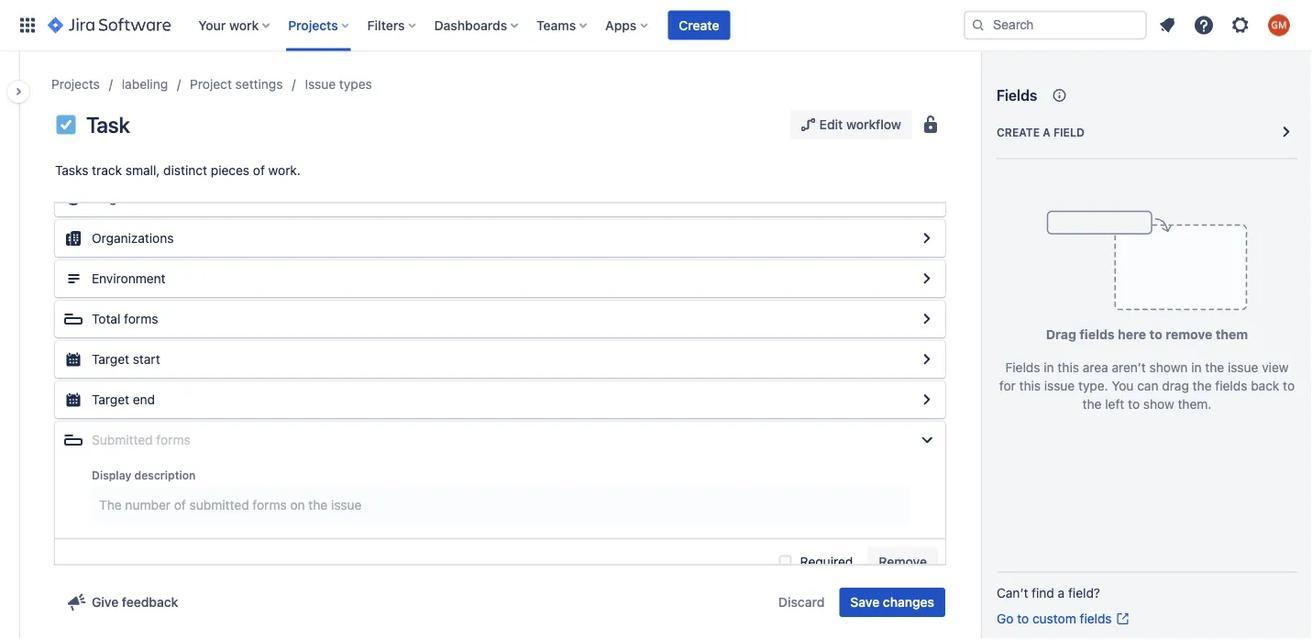 Task type: locate. For each thing, give the bounding box(es) containing it.
open field configuration image
[[916, 268, 938, 290], [916, 308, 938, 330], [916, 349, 938, 371], [916, 389, 938, 411]]

field
[[1054, 126, 1085, 139]]

description
[[134, 469, 196, 482]]

close field configuration image
[[916, 429, 938, 451]]

changes
[[883, 595, 935, 610]]

2 open field configuration image from the top
[[916, 227, 938, 249]]

fields left more information about the fields icon
[[997, 87, 1038, 104]]

dashboards button
[[429, 11, 526, 40]]

issue left type.
[[1045, 378, 1075, 394]]

0 vertical spatial projects
[[288, 17, 338, 33]]

1 vertical spatial open field configuration image
[[916, 227, 938, 249]]

aren't
[[1112, 360, 1146, 375]]

back
[[1251, 378, 1280, 394]]

the down type.
[[1083, 397, 1102, 412]]

create right 'apps' popup button
[[679, 17, 720, 33]]

0 vertical spatial a
[[1043, 126, 1051, 139]]

0 horizontal spatial create
[[679, 17, 720, 33]]

projects button
[[283, 11, 356, 40]]

apps
[[606, 17, 637, 33]]

open field configuration image
[[916, 187, 938, 209], [916, 227, 938, 249]]

1 horizontal spatial projects
[[288, 17, 338, 33]]

forms inside button
[[124, 311, 158, 327]]

0 horizontal spatial projects
[[51, 77, 100, 92]]

teams button
[[531, 11, 595, 40]]

a
[[1043, 126, 1051, 139], [1058, 586, 1065, 601]]

fields
[[997, 87, 1038, 104], [1006, 360, 1041, 375]]

1 horizontal spatial in
[[1192, 360, 1202, 375]]

save
[[851, 595, 880, 610]]

forms up description
[[156, 432, 191, 448]]

0 horizontal spatial a
[[1043, 126, 1051, 139]]

them.
[[1178, 397, 1212, 412]]

target left start
[[92, 352, 129, 367]]

your profile and settings image
[[1269, 14, 1291, 36]]

1 vertical spatial forms
[[156, 432, 191, 448]]

save changes button
[[840, 588, 946, 617]]

Search field
[[964, 11, 1147, 40]]

no restrictions image
[[920, 114, 942, 136]]

them
[[1216, 327, 1249, 342]]

target
[[92, 352, 129, 367], [92, 392, 129, 407]]

fields left back on the right of page
[[1216, 378, 1248, 394]]

jira software image
[[48, 14, 171, 36], [48, 14, 171, 36]]

in down the drag
[[1044, 360, 1055, 375]]

open field configuration image for original estimate
[[916, 187, 938, 209]]

create left field
[[997, 126, 1040, 139]]

forms right total
[[124, 311, 158, 327]]

target inside button
[[92, 352, 129, 367]]

1 vertical spatial fields
[[1216, 378, 1248, 394]]

shown
[[1150, 360, 1188, 375]]

the up them.
[[1193, 378, 1212, 394]]

open field configuration image inside organizations button
[[916, 227, 938, 249]]

target left end
[[92, 392, 129, 407]]

labeling
[[122, 77, 168, 92]]

1 horizontal spatial create
[[997, 126, 1040, 139]]

go to custom fields
[[997, 611, 1112, 626]]

distinct
[[163, 163, 207, 178]]

issue
[[305, 77, 336, 92]]

open field configuration image inside target start button
[[916, 349, 938, 371]]

teams
[[537, 17, 576, 33]]

1 vertical spatial target
[[92, 392, 129, 407]]

target inside button
[[92, 392, 129, 407]]

to right go
[[1017, 611, 1029, 626]]

0 horizontal spatial this
[[1020, 378, 1041, 394]]

2 open field configuration image from the top
[[916, 308, 938, 330]]

area
[[1083, 360, 1109, 375]]

for
[[1000, 378, 1016, 394]]

submitted forms
[[92, 432, 191, 448]]

1 horizontal spatial this
[[1058, 360, 1080, 375]]

your work
[[198, 17, 259, 33]]

1 vertical spatial a
[[1058, 586, 1065, 601]]

issue
[[1228, 360, 1259, 375], [1045, 378, 1075, 394]]

0 horizontal spatial issue
[[1045, 378, 1075, 394]]

organizations
[[92, 231, 174, 246]]

fields inside fields in this area aren't shown in the issue view for this issue type. you can drag the fields back to the left to show them.
[[1216, 378, 1248, 394]]

create for create
[[679, 17, 720, 33]]

left
[[1106, 397, 1125, 412]]

fields up for in the bottom of the page
[[1006, 360, 1041, 375]]

apps button
[[600, 11, 655, 40]]

sidebar navigation image
[[0, 73, 40, 110]]

4 open field configuration image from the top
[[916, 389, 938, 411]]

drag fields here to remove them
[[1046, 327, 1249, 342]]

a right 'find'
[[1058, 586, 1065, 601]]

1 vertical spatial projects
[[51, 77, 100, 92]]

original estimate
[[92, 190, 192, 205]]

this right for in the bottom of the page
[[1020, 378, 1041, 394]]

0 vertical spatial fields
[[997, 87, 1038, 104]]

to right left
[[1128, 397, 1140, 412]]

projects up issue type icon
[[51, 77, 100, 92]]

1 target from the top
[[92, 352, 129, 367]]

submitted
[[92, 432, 153, 448]]

fields inside fields in this area aren't shown in the issue view for this issue type. you can drag the fields back to the left to show them.
[[1006, 360, 1041, 375]]

1 in from the left
[[1044, 360, 1055, 375]]

projects up issue
[[288, 17, 338, 33]]

organizations button
[[55, 220, 946, 257]]

display description
[[92, 469, 196, 482]]

of
[[253, 163, 265, 178]]

target for target end
[[92, 392, 129, 407]]

open field configuration image inside original estimate button
[[916, 187, 938, 209]]

issue up back on the right of page
[[1228, 360, 1259, 375]]

3 open field configuration image from the top
[[916, 349, 938, 371]]

estimate
[[141, 190, 192, 205]]

2 target from the top
[[92, 392, 129, 407]]

1 vertical spatial fields
[[1006, 360, 1041, 375]]

a left field
[[1043, 126, 1051, 139]]

this
[[1058, 360, 1080, 375], [1020, 378, 1041, 394]]

create
[[679, 17, 720, 33], [997, 126, 1040, 139]]

open field configuration image for end
[[916, 389, 938, 411]]

fields for fields in this area aren't shown in the issue view for this issue type. you can drag the fields back to the left to show them.
[[1006, 360, 1041, 375]]

0 vertical spatial open field configuration image
[[916, 187, 938, 209]]

in
[[1044, 360, 1055, 375], [1192, 360, 1202, 375]]

appswitcher icon image
[[17, 14, 39, 36]]

1 vertical spatial create
[[997, 126, 1040, 139]]

this left area on the bottom right of page
[[1058, 360, 1080, 375]]

0 vertical spatial target
[[92, 352, 129, 367]]

project settings
[[190, 77, 283, 92]]

projects inside popup button
[[288, 17, 338, 33]]

notifications image
[[1157, 14, 1179, 36]]

primary element
[[11, 0, 964, 51]]

feedback
[[122, 595, 178, 610]]

in right shown
[[1192, 360, 1202, 375]]

1 open field configuration image from the top
[[916, 268, 938, 290]]

fields up area on the bottom right of page
[[1080, 327, 1115, 342]]

can
[[1138, 378, 1159, 394]]

target start button
[[55, 341, 946, 378]]

0 vertical spatial issue
[[1228, 360, 1259, 375]]

target for target start
[[92, 352, 129, 367]]

fields left this link will be opened in a new tab image
[[1080, 611, 1112, 626]]

create button
[[668, 11, 731, 40]]

open field configuration image inside "target end" button
[[916, 389, 938, 411]]

1 vertical spatial issue
[[1045, 378, 1075, 394]]

to
[[1150, 327, 1163, 342], [1283, 378, 1295, 394], [1128, 397, 1140, 412], [1017, 611, 1029, 626]]

open field configuration image inside the total forms button
[[916, 308, 938, 330]]

edit
[[820, 117, 843, 132]]

0 vertical spatial forms
[[124, 311, 158, 327]]

start
[[133, 352, 160, 367]]

forms
[[124, 311, 158, 327], [156, 432, 191, 448]]

this link will be opened in a new tab image
[[1116, 612, 1131, 626]]

1 horizontal spatial a
[[1058, 586, 1065, 601]]

1 horizontal spatial issue
[[1228, 360, 1259, 375]]

create inside 'button'
[[679, 17, 720, 33]]

0 vertical spatial create
[[679, 17, 720, 33]]

1 open field configuration image from the top
[[916, 187, 938, 209]]

banner
[[0, 0, 1313, 51]]

to right here
[[1150, 327, 1163, 342]]

the down the them
[[1206, 360, 1225, 375]]

project
[[190, 77, 232, 92]]

more information about the fields image
[[1049, 84, 1071, 106]]

0 horizontal spatial in
[[1044, 360, 1055, 375]]

projects
[[288, 17, 338, 33], [51, 77, 100, 92]]



Task type: describe. For each thing, give the bounding box(es) containing it.
projects for the projects link
[[51, 77, 100, 92]]

forms for submitted forms
[[156, 432, 191, 448]]

edit workflow button
[[790, 110, 913, 139]]

work.
[[268, 163, 301, 178]]

show
[[1144, 397, 1175, 412]]

search image
[[971, 18, 986, 33]]

work
[[229, 17, 259, 33]]

fields in this area aren't shown in the issue view for this issue type. you can drag the fields back to the left to show them.
[[1000, 360, 1295, 412]]

can't find a field?
[[997, 586, 1101, 601]]

can't
[[997, 586, 1029, 601]]

drag
[[1162, 378, 1190, 394]]

give feedback button
[[55, 588, 189, 617]]

projects for "projects" popup button on the left top of the page
[[288, 17, 338, 33]]

create for create a field
[[997, 126, 1040, 139]]

project settings link
[[190, 73, 283, 95]]

types
[[339, 77, 372, 92]]

task
[[86, 112, 130, 138]]

view
[[1262, 360, 1289, 375]]

filters button
[[362, 11, 423, 40]]

total
[[92, 311, 121, 327]]

remove button
[[868, 547, 938, 576]]

fields for fields
[[997, 87, 1038, 104]]

2 vertical spatial fields
[[1080, 611, 1112, 626]]

give
[[92, 595, 119, 610]]

give feedback
[[92, 595, 178, 610]]

original
[[92, 190, 137, 205]]

environment button
[[55, 260, 946, 297]]

open field configuration image for organizations
[[916, 227, 938, 249]]

filters
[[367, 17, 405, 33]]

settings image
[[1230, 14, 1252, 36]]

remove
[[879, 554, 927, 569]]

issue types link
[[305, 73, 372, 95]]

total forms button
[[55, 301, 946, 338]]

your work button
[[193, 11, 277, 40]]

required
[[800, 554, 853, 569]]

total forms
[[92, 311, 158, 327]]

pieces
[[211, 163, 250, 178]]

here
[[1118, 327, 1147, 342]]

target end
[[92, 392, 155, 407]]

track
[[92, 163, 122, 178]]

field?
[[1069, 586, 1101, 601]]

projects link
[[51, 73, 100, 95]]

target end button
[[55, 382, 946, 418]]

tasks track small, distinct pieces of work.
[[55, 163, 301, 178]]

1 vertical spatial the
[[1193, 378, 1212, 394]]

create a field
[[997, 126, 1085, 139]]

your
[[198, 17, 226, 33]]

help image
[[1193, 14, 1215, 36]]

remove
[[1166, 327, 1213, 342]]

open field configuration image inside environment button
[[916, 268, 938, 290]]

0 vertical spatial fields
[[1080, 327, 1115, 342]]

dashboards
[[434, 17, 507, 33]]

original estimate button
[[55, 180, 946, 216]]

2 vertical spatial the
[[1083, 397, 1102, 412]]

end
[[133, 392, 155, 407]]

drag
[[1046, 327, 1077, 342]]

environment
[[92, 271, 166, 286]]

tasks
[[55, 163, 88, 178]]

edit workflow
[[820, 117, 902, 132]]

workflow
[[847, 117, 902, 132]]

banner containing your work
[[0, 0, 1313, 51]]

target start
[[92, 352, 160, 367]]

open field configuration image for forms
[[916, 308, 938, 330]]

go to custom fields link
[[997, 610, 1131, 628]]

1 vertical spatial this
[[1020, 378, 1041, 394]]

issue types
[[305, 77, 372, 92]]

labeling link
[[122, 73, 168, 95]]

settings
[[235, 77, 283, 92]]

2 in from the left
[[1192, 360, 1202, 375]]

forms for total forms
[[124, 311, 158, 327]]

find
[[1032, 586, 1055, 601]]

go
[[997, 611, 1014, 626]]

you
[[1112, 378, 1134, 394]]

display
[[92, 469, 131, 482]]

type.
[[1079, 378, 1109, 394]]

to inside go to custom fields link
[[1017, 611, 1029, 626]]

discard button
[[768, 588, 836, 617]]

save changes
[[851, 595, 935, 610]]

Display description field
[[94, 488, 907, 521]]

0 vertical spatial this
[[1058, 360, 1080, 375]]

small,
[[125, 163, 160, 178]]

0 vertical spatial the
[[1206, 360, 1225, 375]]

issue type icon image
[[55, 114, 77, 136]]

discard
[[779, 595, 825, 610]]

open field configuration image for start
[[916, 349, 938, 371]]

custom
[[1033, 611, 1077, 626]]

to down "view"
[[1283, 378, 1295, 394]]



Task type: vqa. For each thing, say whether or not it's contained in the screenshot.
More information about the Context fields icon
no



